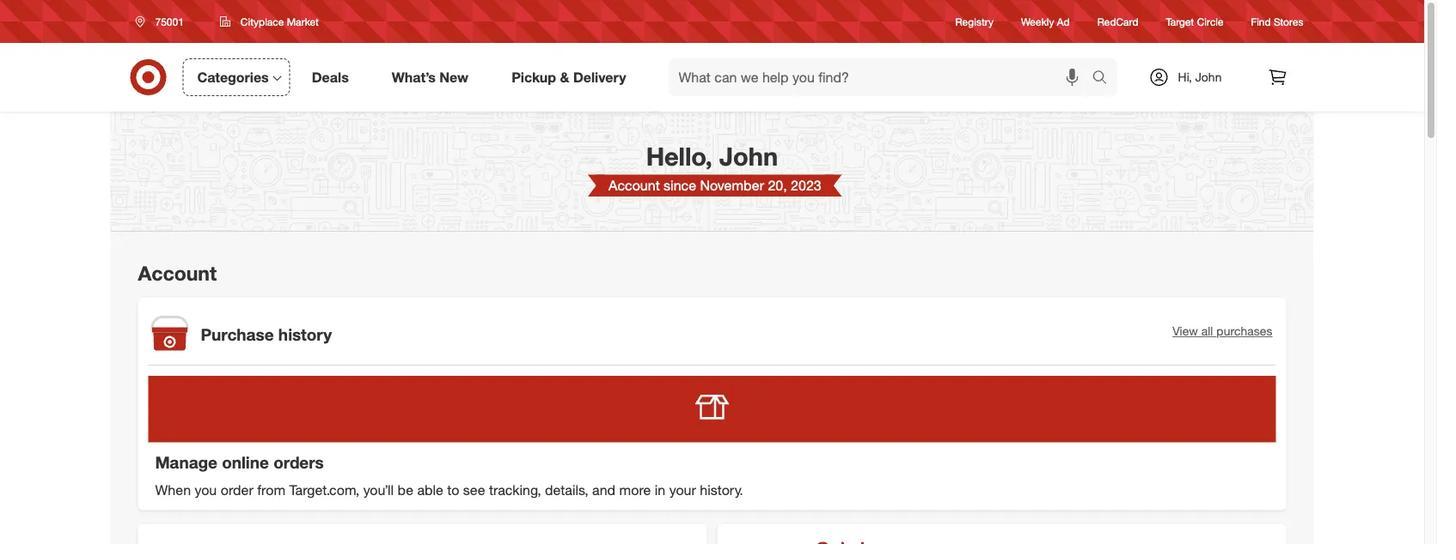 Task type: describe. For each thing, give the bounding box(es) containing it.
find stores
[[1251, 15, 1304, 28]]

see
[[463, 482, 485, 499]]

what's
[[392, 69, 436, 86]]

pickup & delivery link
[[497, 58, 648, 96]]

when you order from target.com, you'll be able to see tracking, details, and more in your history.
[[155, 482, 743, 499]]

target circle link
[[1166, 14, 1224, 29]]

purchases
[[1217, 324, 1273, 339]]

hello,
[[646, 141, 713, 172]]

&
[[560, 69, 569, 86]]

view
[[1173, 324, 1198, 339]]

find stores link
[[1251, 14, 1304, 29]]

75001
[[155, 15, 184, 28]]

able
[[417, 482, 443, 499]]

in
[[655, 482, 666, 499]]

and
[[592, 482, 616, 499]]

john for hello,
[[719, 141, 778, 172]]

weekly ad
[[1021, 15, 1070, 28]]

pickup
[[512, 69, 556, 86]]

categories
[[197, 69, 269, 86]]

more
[[619, 482, 651, 499]]

hi, john
[[1178, 70, 1222, 85]]

manage online orders
[[155, 454, 324, 473]]

all
[[1201, 324, 1213, 339]]

view all purchases
[[1173, 324, 1273, 339]]

ad
[[1057, 15, 1070, 28]]

stores
[[1274, 15, 1304, 28]]

2023
[[791, 177, 821, 194]]

target circle image
[[813, 540, 878, 545]]

What can we help you find? suggestions appear below search field
[[668, 58, 1096, 96]]

weekly
[[1021, 15, 1054, 28]]

you
[[195, 482, 217, 499]]

deals link
[[297, 58, 370, 96]]

hello, john account since november 20, 2023
[[609, 141, 821, 194]]

registry link
[[955, 14, 994, 29]]

account inside "hello, john account since november 20, 2023"
[[609, 177, 660, 194]]

redcard
[[1097, 15, 1139, 28]]

cityplace market
[[241, 15, 319, 28]]

when
[[155, 482, 191, 499]]

what's new link
[[377, 58, 490, 96]]

john for hi,
[[1195, 70, 1222, 85]]

november
[[700, 177, 764, 194]]

redcard link
[[1097, 14, 1139, 29]]

to
[[447, 482, 459, 499]]

target circle
[[1166, 15, 1224, 28]]

search
[[1084, 71, 1126, 87]]

be
[[398, 482, 413, 499]]

hi,
[[1178, 70, 1192, 85]]

online
[[222, 454, 269, 473]]

weekly ad link
[[1021, 14, 1070, 29]]



Task type: vqa. For each thing, say whether or not it's contained in the screenshot.
the rightmost user image by caroldeltoro
no



Task type: locate. For each thing, give the bounding box(es) containing it.
categories link
[[183, 58, 290, 96]]

account up purchase
[[138, 261, 217, 285]]

target
[[1166, 15, 1194, 28]]

1 vertical spatial john
[[719, 141, 778, 172]]

orders
[[274, 454, 324, 473]]

cityplace
[[241, 15, 284, 28]]

circle
[[1197, 15, 1224, 28]]

john inside "hello, john account since november 20, 2023"
[[719, 141, 778, 172]]

find
[[1251, 15, 1271, 28]]

history.
[[700, 482, 743, 499]]

from
[[257, 482, 286, 499]]

account left since
[[609, 177, 660, 194]]

your
[[669, 482, 696, 499]]

1 horizontal spatial account
[[609, 177, 660, 194]]

since
[[664, 177, 696, 194]]

delivery
[[573, 69, 626, 86]]

what's new
[[392, 69, 469, 86]]

purchase history
[[201, 325, 332, 345]]

0 horizontal spatial account
[[138, 261, 217, 285]]

purchase history link
[[138, 298, 992, 355]]

1 vertical spatial account
[[138, 261, 217, 285]]

account
[[609, 177, 660, 194], [138, 261, 217, 285]]

75001 button
[[124, 6, 202, 37]]

target.com,
[[289, 482, 359, 499]]

0 horizontal spatial john
[[719, 141, 778, 172]]

john up november on the top of page
[[719, 141, 778, 172]]

pickup & delivery
[[512, 69, 626, 86]]

you'll
[[363, 482, 394, 499]]

order
[[221, 482, 253, 499]]

tracking,
[[489, 482, 541, 499]]

history
[[278, 325, 332, 345]]

market
[[287, 15, 319, 28]]

registry
[[955, 15, 994, 28]]

john
[[1195, 70, 1222, 85], [719, 141, 778, 172]]

manage
[[155, 454, 217, 473]]

deals
[[312, 69, 349, 86]]

details,
[[545, 482, 589, 499]]

cityplace market button
[[209, 6, 330, 37]]

1 horizontal spatial john
[[1195, 70, 1222, 85]]

new
[[440, 69, 469, 86]]

0 vertical spatial account
[[609, 177, 660, 194]]

0 vertical spatial john
[[1195, 70, 1222, 85]]

20,
[[768, 177, 787, 194]]

search button
[[1084, 58, 1126, 100]]

john right hi,
[[1195, 70, 1222, 85]]

purchase
[[201, 325, 274, 345]]



